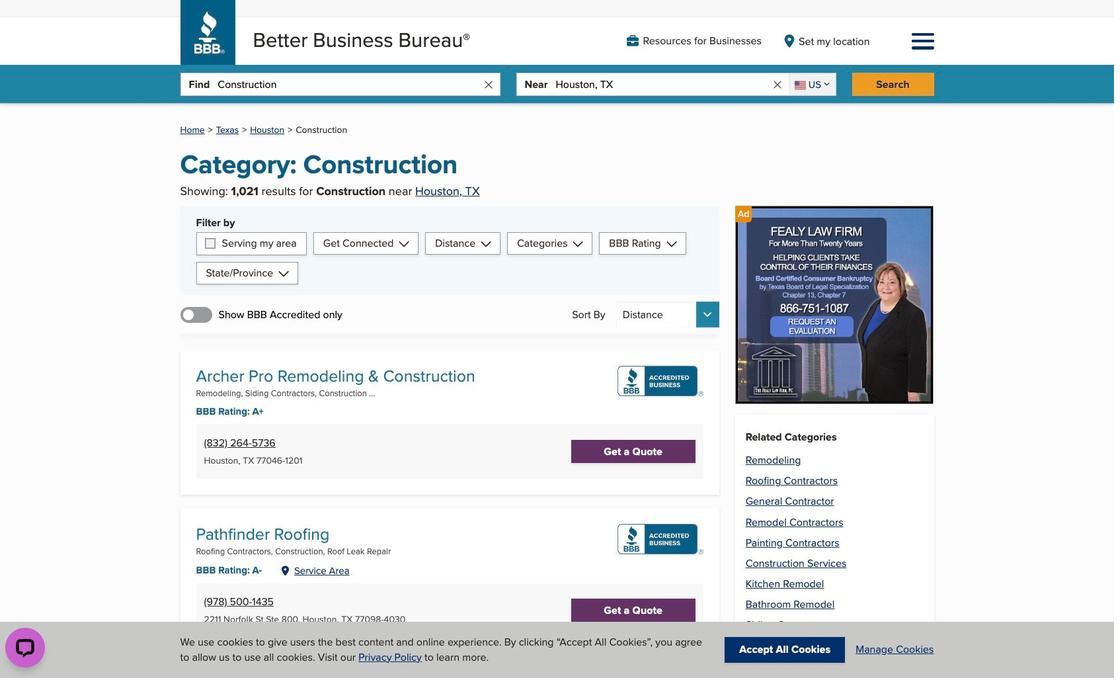 Task type: vqa. For each thing, say whether or not it's contained in the screenshot.
CLEAR SEARCH image corresponding to the city, state or zip field
yes



Task type: locate. For each thing, give the bounding box(es) containing it.
fealy law firm, pc image
[[736, 206, 934, 404]]

clear search image for 'businesses, charities, category' search box
[[483, 79, 495, 90]]

0 vertical spatial accredited business image
[[618, 366, 704, 396]]

accredited business image
[[618, 366, 704, 396], [618, 524, 704, 555]]

clear search image for city, state or zip field
[[772, 79, 784, 90]]

city, state or zip field
[[556, 74, 772, 95]]

clear search image
[[483, 79, 495, 90], [772, 79, 784, 90]]

businesses, charities, category search field
[[218, 74, 483, 95]]

1 accredited business image from the top
[[618, 366, 704, 396]]

2 accredited business image from the top
[[618, 524, 704, 555]]

1 clear search image from the left
[[483, 79, 495, 90]]

2 clear search image from the left
[[772, 79, 784, 90]]

None field
[[789, 74, 836, 95]]

1 horizontal spatial clear search image
[[772, 79, 784, 90]]

None button
[[616, 302, 720, 328]]

1 vertical spatial accredited business image
[[618, 524, 704, 555]]

0 horizontal spatial clear search image
[[483, 79, 495, 90]]



